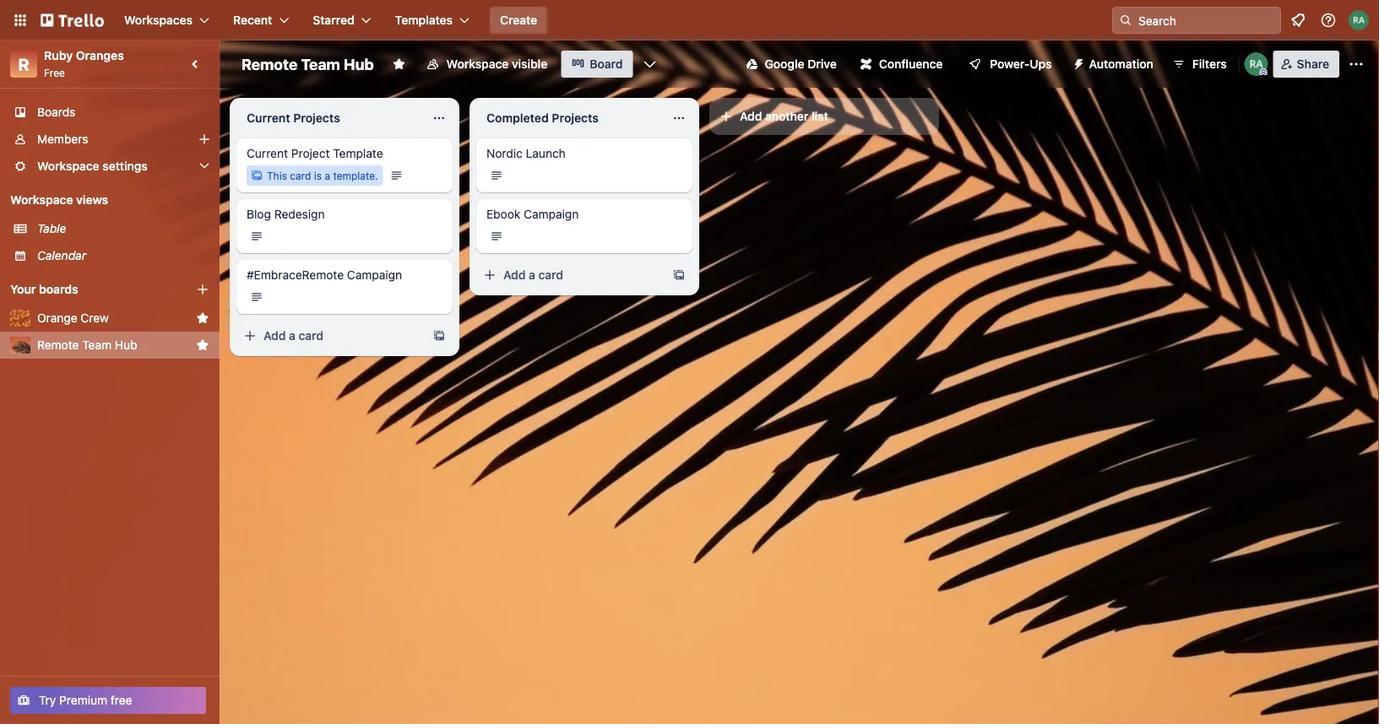 Task type: vqa. For each thing, say whether or not it's contained in the screenshot.
the topmost card
yes



Task type: locate. For each thing, give the bounding box(es) containing it.
campaign inside ebook campaign link
[[524, 207, 579, 221]]

power-
[[990, 57, 1030, 71]]

projects inside the current projects text field
[[293, 111, 340, 125]]

a right "is"
[[325, 170, 330, 182]]

2 current from the top
[[247, 147, 288, 160]]

boards link
[[0, 99, 220, 126]]

0 horizontal spatial a
[[289, 329, 296, 343]]

1 vertical spatial add
[[503, 268, 526, 282]]

premium
[[59, 694, 107, 708]]

1 vertical spatial starred icon image
[[196, 339, 209, 352]]

1 horizontal spatial remote team hub
[[242, 55, 374, 73]]

0 vertical spatial hub
[[344, 55, 374, 73]]

workspace inside workspace visible button
[[447, 57, 509, 71]]

blog redesign link
[[247, 206, 443, 223]]

card for current project template
[[299, 329, 324, 343]]

0 vertical spatial starred icon image
[[196, 312, 209, 325]]

0 horizontal spatial team
[[82, 338, 112, 352]]

0 vertical spatial ruby anderson (rubyanderson7) image
[[1349, 10, 1369, 30]]

1 vertical spatial team
[[82, 338, 112, 352]]

1 horizontal spatial add a card
[[503, 268, 563, 282]]

0 horizontal spatial projects
[[293, 111, 340, 125]]

1 horizontal spatial projects
[[552, 111, 599, 125]]

0 horizontal spatial remote
[[37, 338, 79, 352]]

1 vertical spatial ruby anderson (rubyanderson7) image
[[1245, 52, 1268, 76]]

table link
[[37, 220, 209, 237]]

0 vertical spatial add a card
[[503, 268, 563, 282]]

0 horizontal spatial hub
[[115, 338, 137, 352]]

2 vertical spatial add
[[264, 329, 286, 343]]

add
[[740, 109, 762, 123], [503, 268, 526, 282], [264, 329, 286, 343]]

1 vertical spatial hub
[[115, 338, 137, 352]]

0 horizontal spatial add a card
[[264, 329, 324, 343]]

workspace settings button
[[0, 153, 220, 180]]

customize views image
[[642, 56, 658, 73]]

automation
[[1089, 57, 1154, 71]]

1 vertical spatial remote team hub
[[37, 338, 137, 352]]

projects
[[293, 111, 340, 125], [552, 111, 599, 125]]

0 horizontal spatial remote team hub
[[37, 338, 137, 352]]

2 projects from the left
[[552, 111, 599, 125]]

templates
[[395, 13, 453, 27]]

nordic
[[487, 147, 523, 160]]

2 horizontal spatial a
[[529, 268, 535, 282]]

a
[[325, 170, 330, 182], [529, 268, 535, 282], [289, 329, 296, 343]]

team inside button
[[82, 338, 112, 352]]

a down ebook campaign
[[529, 268, 535, 282]]

current for current project template
[[247, 147, 288, 160]]

projects up current project template
[[293, 111, 340, 125]]

a down #embraceremote
[[289, 329, 296, 343]]

oranges
[[76, 49, 124, 63]]

1 vertical spatial remote
[[37, 338, 79, 352]]

1 horizontal spatial ruby anderson (rubyanderson7) image
[[1349, 10, 1369, 30]]

0 horizontal spatial add a card button
[[237, 323, 426, 350]]

completed
[[487, 111, 549, 125]]

power-ups button
[[956, 51, 1062, 78]]

workspace left visible
[[447, 57, 509, 71]]

1 vertical spatial add a card button
[[237, 323, 426, 350]]

add a card button down the #embraceremote campaign
[[237, 323, 426, 350]]

0 horizontal spatial add
[[264, 329, 286, 343]]

template
[[333, 147, 383, 160]]

template.
[[333, 170, 378, 182]]

#embraceremote
[[247, 268, 344, 282]]

0 vertical spatial add a card button
[[476, 262, 666, 289]]

current
[[247, 111, 290, 125], [247, 147, 288, 160]]

0 vertical spatial current
[[247, 111, 290, 125]]

2 vertical spatial a
[[289, 329, 296, 343]]

workspaces button
[[114, 7, 220, 34]]

1 vertical spatial campaign
[[347, 268, 402, 282]]

ups
[[1030, 57, 1052, 71]]

2 vertical spatial workspace
[[10, 193, 73, 207]]

starred icon image
[[196, 312, 209, 325], [196, 339, 209, 352]]

templates button
[[385, 7, 480, 34]]

campaign
[[524, 207, 579, 221], [347, 268, 402, 282]]

0 vertical spatial workspace
[[447, 57, 509, 71]]

campaign right ebook
[[524, 207, 579, 221]]

add a card button for campaign
[[476, 262, 666, 289]]

recent button
[[223, 7, 299, 34]]

0 vertical spatial a
[[325, 170, 330, 182]]

0 vertical spatial remote team hub
[[242, 55, 374, 73]]

project
[[291, 147, 330, 160]]

create
[[500, 13, 537, 27]]

ebook campaign
[[487, 207, 579, 221]]

your boards with 2 items element
[[10, 280, 171, 300]]

1 horizontal spatial remote
[[242, 55, 298, 73]]

add a card button
[[476, 262, 666, 289], [237, 323, 426, 350]]

add a card button down ebook campaign link
[[476, 262, 666, 289]]

ruby anderson (rubyanderson7) image right open information menu image
[[1349, 10, 1369, 30]]

1 horizontal spatial campaign
[[524, 207, 579, 221]]

0 horizontal spatial ruby anderson (rubyanderson7) image
[[1245, 52, 1268, 76]]

add another list
[[740, 109, 828, 123]]

team inside board name text field
[[301, 55, 340, 73]]

remote team hub
[[242, 55, 374, 73], [37, 338, 137, 352]]

another
[[765, 109, 809, 123]]

create from template… image
[[672, 269, 686, 282]]

card down ebook campaign
[[539, 268, 563, 282]]

add inside button
[[740, 109, 762, 123]]

filters
[[1193, 57, 1227, 71]]

remote team hub down starred
[[242, 55, 374, 73]]

1 vertical spatial add a card
[[264, 329, 324, 343]]

card down the #embraceremote campaign
[[299, 329, 324, 343]]

0 vertical spatial campaign
[[524, 207, 579, 221]]

hub inside board name text field
[[344, 55, 374, 73]]

projects up nordic launch link at the left of page
[[552, 111, 599, 125]]

hub down orange crew button
[[115, 338, 137, 352]]

search image
[[1119, 14, 1133, 27]]

0 vertical spatial add
[[740, 109, 762, 123]]

current project template
[[247, 147, 383, 160]]

team
[[301, 55, 340, 73], [82, 338, 112, 352]]

your
[[10, 283, 36, 296]]

primary element
[[0, 0, 1379, 41]]

this card is a template.
[[267, 170, 378, 182]]

orange crew button
[[37, 310, 189, 327]]

workspace views
[[10, 193, 108, 207]]

free
[[111, 694, 132, 708]]

workspace down members
[[37, 159, 99, 173]]

1 horizontal spatial add
[[503, 268, 526, 282]]

workspace up table
[[10, 193, 73, 207]]

1 horizontal spatial team
[[301, 55, 340, 73]]

hub left star or unstar board 'icon'
[[344, 55, 374, 73]]

add another list button
[[710, 98, 939, 135]]

add down #embraceremote
[[264, 329, 286, 343]]

confluence icon image
[[861, 58, 872, 70]]

workspace inside 'workspace settings' 'dropdown button'
[[37, 159, 99, 173]]

1 horizontal spatial hub
[[344, 55, 374, 73]]

1 current from the top
[[247, 111, 290, 125]]

2 starred icon image from the top
[[196, 339, 209, 352]]

add a card
[[503, 268, 563, 282], [264, 329, 324, 343]]

add down ebook
[[503, 268, 526, 282]]

workspace
[[447, 57, 509, 71], [37, 159, 99, 173], [10, 193, 73, 207]]

remote team hub inside button
[[37, 338, 137, 352]]

2 vertical spatial card
[[299, 329, 324, 343]]

current inside text field
[[247, 111, 290, 125]]

ruby anderson (rubyanderson7) image right filters
[[1245, 52, 1268, 76]]

0 horizontal spatial campaign
[[347, 268, 402, 282]]

remote down the orange
[[37, 338, 79, 352]]

remote
[[242, 55, 298, 73], [37, 338, 79, 352]]

remote team hub down crew
[[37, 338, 137, 352]]

filters button
[[1167, 51, 1232, 78]]

hub
[[344, 55, 374, 73], [115, 338, 137, 352]]

orange
[[37, 311, 77, 325]]

workspace visible button
[[416, 51, 558, 78]]

add a card for redesign
[[264, 329, 324, 343]]

1 vertical spatial card
[[539, 268, 563, 282]]

campaign inside the #embraceremote campaign link
[[347, 268, 402, 282]]

campaign down blog redesign link
[[347, 268, 402, 282]]

1 vertical spatial a
[[529, 268, 535, 282]]

team down crew
[[82, 338, 112, 352]]

remote team hub button
[[37, 337, 189, 354]]

1 vertical spatial current
[[247, 147, 288, 160]]

back to home image
[[41, 7, 104, 34]]

board link
[[561, 51, 633, 78]]

starred icon image for remote team hub
[[196, 339, 209, 352]]

add a card down #embraceremote
[[264, 329, 324, 343]]

remote inside button
[[37, 338, 79, 352]]

Current Projects text field
[[237, 105, 422, 132]]

blog
[[247, 207, 271, 221]]

1 projects from the left
[[293, 111, 340, 125]]

1 vertical spatial workspace
[[37, 159, 99, 173]]

1 horizontal spatial a
[[325, 170, 330, 182]]

r link
[[10, 51, 37, 78]]

workspace navigation collapse icon image
[[184, 52, 208, 76]]

1 horizontal spatial add a card button
[[476, 262, 666, 289]]

2 horizontal spatial add
[[740, 109, 762, 123]]

card left "is"
[[290, 170, 311, 182]]

ruby anderson (rubyanderson7) image
[[1349, 10, 1369, 30], [1245, 52, 1268, 76]]

0 vertical spatial card
[[290, 170, 311, 182]]

1 starred icon image from the top
[[196, 312, 209, 325]]

starred
[[313, 13, 355, 27]]

remote down recent popup button on the left of the page
[[242, 55, 298, 73]]

projects inside completed projects text box
[[552, 111, 599, 125]]

0 vertical spatial team
[[301, 55, 340, 73]]

add left "another"
[[740, 109, 762, 123]]

is
[[314, 170, 322, 182]]

workspaces
[[124, 13, 193, 27]]

create from template… image
[[432, 329, 446, 343]]

google drive icon image
[[746, 58, 758, 70]]

add a card down ebook campaign
[[503, 268, 563, 282]]

#embraceremote campaign link
[[247, 267, 443, 284]]

campaign for #embraceremote campaign
[[347, 268, 402, 282]]

0 vertical spatial remote
[[242, 55, 298, 73]]

card
[[290, 170, 311, 182], [539, 268, 563, 282], [299, 329, 324, 343]]

team down starred
[[301, 55, 340, 73]]



Task type: describe. For each thing, give the bounding box(es) containing it.
remote inside board name text field
[[242, 55, 298, 73]]

blog redesign
[[247, 207, 325, 221]]

projects for current projects
[[293, 111, 340, 125]]

board
[[590, 57, 623, 71]]

ebook campaign link
[[487, 206, 683, 223]]

share button
[[1274, 51, 1340, 78]]

power-ups
[[990, 57, 1052, 71]]

automation button
[[1066, 51, 1164, 78]]

show menu image
[[1348, 56, 1365, 73]]

ruby
[[44, 49, 73, 63]]

redesign
[[274, 207, 325, 221]]

remote team hub inside board name text field
[[242, 55, 374, 73]]

workspace for workspace settings
[[37, 159, 99, 173]]

workspace visible
[[447, 57, 548, 71]]

try
[[39, 694, 56, 708]]

google
[[765, 57, 805, 71]]

your boards
[[10, 283, 78, 296]]

add for nordic launch
[[503, 268, 526, 282]]

open information menu image
[[1320, 12, 1337, 29]]

confluence button
[[850, 51, 953, 78]]

a for nordic launch
[[529, 268, 535, 282]]

free
[[44, 67, 65, 79]]

projects for completed projects
[[552, 111, 599, 125]]

calendar
[[37, 249, 86, 263]]

add board image
[[196, 283, 209, 296]]

google drive
[[765, 57, 837, 71]]

ruby anderson (rubyanderson7) image inside primary element
[[1349, 10, 1369, 30]]

launch
[[526, 147, 566, 160]]

confluence
[[879, 57, 943, 71]]

workspace for workspace views
[[10, 193, 73, 207]]

0 notifications image
[[1288, 10, 1308, 30]]

google drive button
[[736, 51, 847, 78]]

Board name text field
[[233, 51, 382, 78]]

star or unstar board image
[[393, 57, 406, 71]]

card for nordic launch
[[539, 268, 563, 282]]

calendar link
[[37, 248, 209, 264]]

settings
[[102, 159, 148, 173]]

visible
[[512, 57, 548, 71]]

#embraceremote campaign
[[247, 268, 402, 282]]

campaign for ebook campaign
[[524, 207, 579, 221]]

current projects
[[247, 111, 340, 125]]

crew
[[81, 311, 109, 325]]

try premium free
[[39, 694, 132, 708]]

members link
[[0, 126, 220, 153]]

workspace settings
[[37, 159, 148, 173]]

sm image
[[1066, 51, 1089, 74]]

Search field
[[1133, 8, 1281, 33]]

add for current project template
[[264, 329, 286, 343]]

add a card button for redesign
[[237, 323, 426, 350]]

this member is an admin of this board. image
[[1260, 68, 1268, 76]]

starred icon image for orange crew
[[196, 312, 209, 325]]

starred button
[[303, 7, 382, 34]]

current project template link
[[247, 145, 443, 162]]

share
[[1297, 57, 1330, 71]]

ruby oranges free
[[44, 49, 124, 79]]

members
[[37, 132, 88, 146]]

Completed Projects text field
[[476, 105, 662, 132]]

add a card for campaign
[[503, 268, 563, 282]]

orange crew
[[37, 311, 109, 325]]

r
[[18, 54, 29, 74]]

boards
[[37, 105, 75, 119]]

nordic launch
[[487, 147, 566, 160]]

ruby oranges link
[[44, 49, 124, 63]]

drive
[[808, 57, 837, 71]]

boards
[[39, 283, 78, 296]]

views
[[76, 193, 108, 207]]

nordic launch link
[[487, 145, 683, 162]]

create button
[[490, 7, 548, 34]]

workspace for workspace visible
[[447, 57, 509, 71]]

this
[[267, 170, 287, 182]]

table
[[37, 222, 66, 236]]

try premium free button
[[10, 688, 206, 715]]

ebook
[[487, 207, 521, 221]]

current for current projects
[[247, 111, 290, 125]]

list
[[812, 109, 828, 123]]

hub inside button
[[115, 338, 137, 352]]

a for current project template
[[289, 329, 296, 343]]

recent
[[233, 13, 272, 27]]

completed projects
[[487, 111, 599, 125]]



